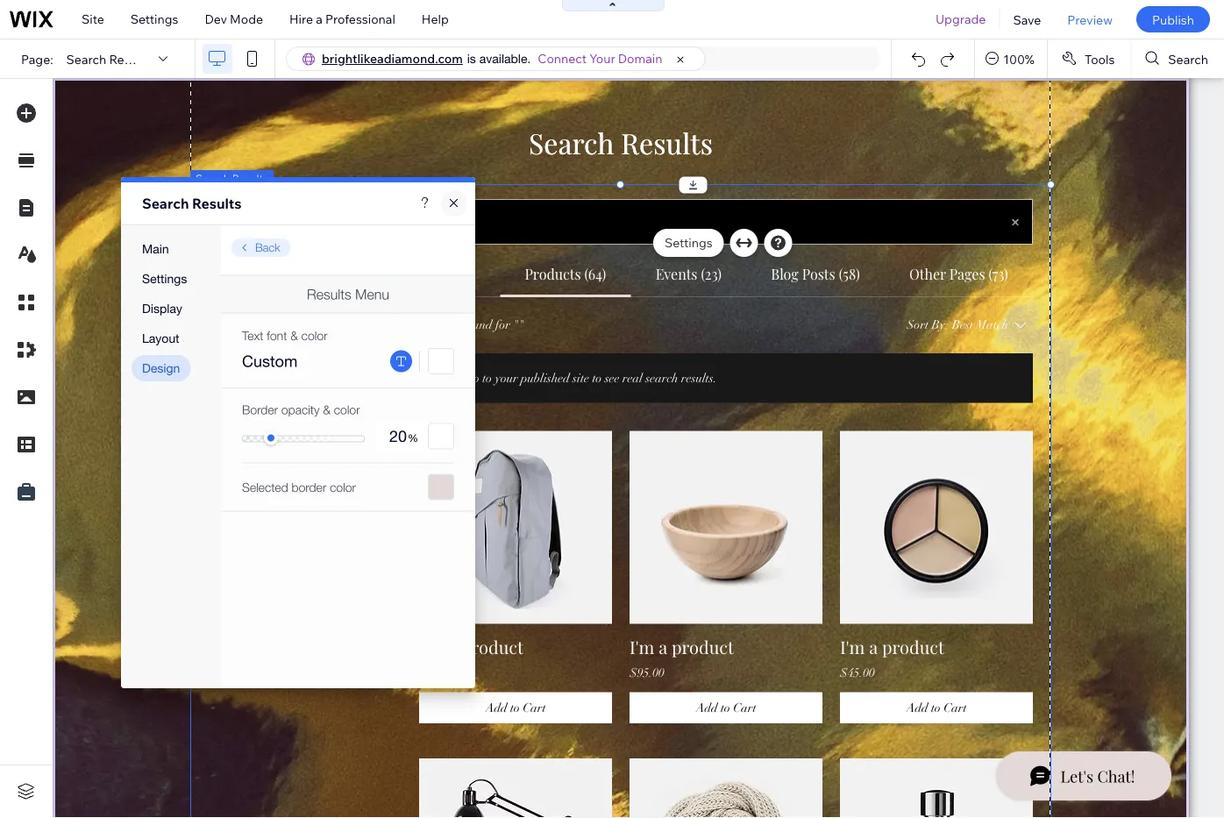 Task type: locate. For each thing, give the bounding box(es) containing it.
is available. connect your domain
[[467, 51, 663, 66]]

publish
[[1152, 12, 1195, 27]]

search
[[66, 51, 106, 66], [1169, 51, 1209, 66], [196, 171, 230, 185], [142, 195, 189, 212]]

publish button
[[1137, 6, 1210, 32]]

1 vertical spatial results
[[232, 171, 268, 185]]

help
[[422, 11, 449, 27]]

search results
[[66, 51, 151, 66], [196, 171, 268, 185], [142, 195, 242, 212]]

save button
[[1000, 0, 1055, 39]]

2 vertical spatial search results
[[142, 195, 242, 212]]

1 vertical spatial settings
[[665, 235, 713, 250]]

settings
[[131, 11, 178, 27], [665, 235, 713, 250]]

preview button
[[1055, 0, 1126, 39]]

domain
[[618, 51, 663, 66]]

preview
[[1068, 12, 1113, 27]]

1 horizontal spatial settings
[[665, 235, 713, 250]]

upgrade
[[936, 11, 986, 27]]

results
[[109, 51, 151, 66], [232, 171, 268, 185], [192, 195, 242, 212]]

0 vertical spatial settings
[[131, 11, 178, 27]]

is
[[467, 51, 476, 66]]

search button
[[1132, 39, 1224, 78]]

tools
[[1085, 51, 1115, 66]]

search inside button
[[1169, 51, 1209, 66]]

save
[[1013, 12, 1041, 27]]

1 vertical spatial search results
[[196, 171, 268, 185]]

your
[[590, 51, 615, 66]]

brightlikeadiamond.com
[[322, 51, 463, 66]]



Task type: vqa. For each thing, say whether or not it's contained in the screenshot.
100%
yes



Task type: describe. For each thing, give the bounding box(es) containing it.
100% button
[[976, 39, 1047, 78]]

hire
[[290, 11, 313, 27]]

2 vertical spatial results
[[192, 195, 242, 212]]

available.
[[480, 51, 531, 66]]

hire a professional
[[290, 11, 395, 27]]

connect
[[538, 51, 587, 66]]

100%
[[1004, 51, 1035, 66]]

mode
[[230, 11, 263, 27]]

site
[[82, 11, 104, 27]]

a
[[316, 11, 323, 27]]

0 vertical spatial results
[[109, 51, 151, 66]]

dev
[[205, 11, 227, 27]]

tools button
[[1048, 39, 1131, 78]]

0 horizontal spatial settings
[[131, 11, 178, 27]]

professional
[[325, 11, 395, 27]]

dev mode
[[205, 11, 263, 27]]

0 vertical spatial search results
[[66, 51, 151, 66]]



